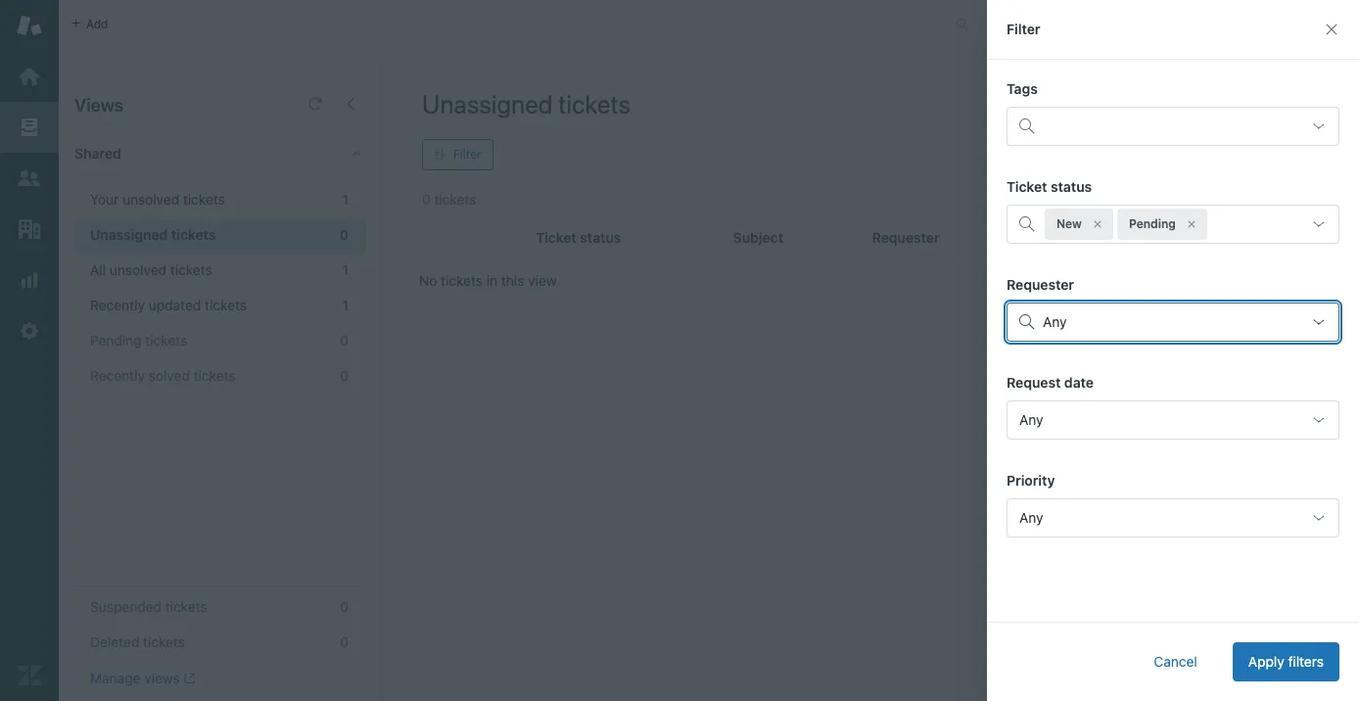 Task type: locate. For each thing, give the bounding box(es) containing it.
all unsolved tickets
[[90, 261, 212, 278]]

2 vertical spatial 1
[[342, 297, 349, 313]]

1 horizontal spatial pending
[[1129, 216, 1176, 231]]

0 for pending tickets
[[340, 332, 349, 349]]

unsolved right your
[[122, 191, 179, 208]]

1 vertical spatial any field
[[1007, 498, 1340, 538]]

2 any field from the top
[[1007, 498, 1340, 538]]

unsolved
[[122, 191, 179, 208], [110, 261, 167, 278]]

pending inside option
[[1129, 216, 1176, 231]]

pending up recently solved tickets
[[90, 332, 142, 349]]

any for priority
[[1019, 509, 1043, 526]]

your unsolved tickets
[[90, 191, 225, 208]]

new
[[1057, 216, 1082, 231]]

customers image
[[17, 165, 42, 191]]

0 vertical spatial unassigned
[[422, 89, 553, 118]]

view
[[528, 272, 557, 289]]

request date
[[1007, 374, 1094, 391]]

all
[[90, 261, 106, 278]]

1 recently from the top
[[90, 297, 145, 313]]

close drawer image
[[1324, 22, 1340, 37]]

pending left remove icon
[[1129, 216, 1176, 231]]

filter inside dialog
[[1007, 21, 1040, 37]]

cancel button
[[1138, 642, 1213, 682]]

1 vertical spatial pending
[[90, 332, 142, 349]]

filter button
[[422, 139, 493, 170]]

deleted tickets
[[90, 634, 185, 650]]

3 1 from the top
[[342, 297, 349, 313]]

1 vertical spatial any
[[1019, 411, 1043, 428]]

1 vertical spatial recently
[[90, 367, 145, 384]]

suspended
[[90, 598, 162, 615]]

0 vertical spatial pending
[[1129, 216, 1176, 231]]

1 vertical spatial unassigned
[[90, 226, 168, 243]]

1 1 from the top
[[342, 191, 349, 208]]

tickets
[[558, 89, 631, 118], [183, 191, 225, 208], [171, 226, 216, 243], [170, 261, 212, 278], [441, 272, 483, 289], [205, 297, 247, 313], [145, 332, 187, 349], [194, 367, 236, 384], [165, 598, 207, 615], [143, 634, 185, 650]]

0 vertical spatial any field
[[1007, 400, 1340, 440]]

remove image
[[1186, 218, 1197, 230]]

shared
[[74, 145, 121, 162]]

any
[[1043, 313, 1067, 330], [1019, 411, 1043, 428], [1019, 509, 1043, 526]]

0 vertical spatial unassigned tickets
[[422, 89, 631, 118]]

conversations button
[[991, 8, 1136, 40]]

0 horizontal spatial pending
[[90, 332, 142, 349]]

updated
[[149, 297, 201, 313]]

cancel
[[1154, 653, 1197, 670]]

unassigned tickets
[[422, 89, 631, 118], [90, 226, 216, 243]]

1 any field from the top
[[1007, 400, 1340, 440]]

0 vertical spatial unsolved
[[122, 191, 179, 208]]

pending for pending tickets
[[90, 332, 142, 349]]

solved
[[149, 367, 190, 384]]

subject
[[733, 229, 783, 246]]

1 vertical spatial 1
[[342, 261, 349, 278]]

1 horizontal spatial filter
[[1007, 21, 1040, 37]]

unassigned up "all unsolved tickets"
[[90, 226, 168, 243]]

apply filters button
[[1233, 642, 1340, 682]]

0 horizontal spatial filter
[[453, 147, 481, 162]]

0 vertical spatial any
[[1043, 313, 1067, 330]]

0 vertical spatial filter
[[1007, 21, 1040, 37]]

recently down all
[[90, 297, 145, 313]]

reporting image
[[17, 267, 42, 293]]

2 recently from the top
[[90, 367, 145, 384]]

recently down pending tickets
[[90, 367, 145, 384]]

in
[[486, 272, 498, 289]]

apply
[[1248, 653, 1284, 670]]

unassigned tickets up filter button
[[422, 89, 631, 118]]

pending for pending
[[1129, 216, 1176, 231]]

manage
[[90, 670, 140, 686]]

ticket
[[1007, 178, 1047, 195]]

unassigned
[[422, 89, 553, 118], [90, 226, 168, 243]]

0 vertical spatial 1
[[342, 191, 349, 208]]

any down "requester"
[[1043, 313, 1067, 330]]

any down "priority"
[[1019, 509, 1043, 526]]

0
[[340, 226, 349, 243], [340, 332, 349, 349], [340, 367, 349, 384], [340, 598, 349, 615], [340, 634, 349, 650]]

2 vertical spatial any
[[1019, 509, 1043, 526]]

zendesk support image
[[17, 13, 42, 38]]

unsolved right all
[[110, 261, 167, 278]]

recently solved tickets
[[90, 367, 236, 384]]

status
[[1051, 178, 1092, 195]]

unassigned up filter button
[[422, 89, 553, 118]]

0 horizontal spatial unassigned tickets
[[90, 226, 216, 243]]

pending tickets
[[90, 332, 187, 349]]

suspended tickets
[[90, 598, 207, 615]]

recently
[[90, 297, 145, 313], [90, 367, 145, 384]]

recently updated tickets
[[90, 297, 247, 313]]

0 for deleted tickets
[[340, 634, 349, 650]]

Any field
[[1007, 400, 1340, 440], [1007, 498, 1340, 538]]

(opens in a new tab) image
[[180, 673, 195, 685]]

1
[[342, 191, 349, 208], [342, 261, 349, 278], [342, 297, 349, 313]]

filter inside button
[[453, 147, 481, 162]]

manage views link
[[90, 670, 195, 687]]

filter
[[1007, 21, 1040, 37], [453, 147, 481, 162]]

views image
[[17, 115, 42, 140]]

pending
[[1129, 216, 1176, 231], [90, 332, 142, 349]]

1 vertical spatial unsolved
[[110, 261, 167, 278]]

organizations image
[[17, 216, 42, 242]]

2 1 from the top
[[342, 261, 349, 278]]

1 vertical spatial filter
[[453, 147, 481, 162]]

1 for all unsolved tickets
[[342, 261, 349, 278]]

0 for recently solved tickets
[[340, 367, 349, 384]]

unassigned tickets up "all unsolved tickets"
[[90, 226, 216, 243]]

1 vertical spatial unassigned tickets
[[90, 226, 216, 243]]

0 vertical spatial recently
[[90, 297, 145, 313]]

unsolved for your
[[122, 191, 179, 208]]

get started image
[[17, 64, 42, 89]]

recently for recently solved tickets
[[90, 367, 145, 384]]

any down request
[[1019, 411, 1043, 428]]



Task type: describe. For each thing, give the bounding box(es) containing it.
refresh views pane image
[[307, 96, 323, 112]]

this
[[501, 272, 524, 289]]

new option
[[1045, 209, 1113, 240]]

1 horizontal spatial unassigned tickets
[[422, 89, 631, 118]]

views
[[74, 95, 123, 116]]

1 horizontal spatial unassigned
[[422, 89, 553, 118]]

any field for request date
[[1007, 400, 1340, 440]]

zendesk image
[[17, 663, 42, 688]]

any inside requester element
[[1043, 313, 1067, 330]]

deleted
[[90, 634, 139, 650]]

main element
[[0, 0, 59, 701]]

1 for recently updated tickets
[[342, 297, 349, 313]]

no
[[419, 272, 437, 289]]

views
[[144, 670, 180, 686]]

ticket status
[[1007, 178, 1092, 195]]

pending option
[[1117, 209, 1207, 240]]

0 for unassigned tickets
[[340, 226, 349, 243]]

admin image
[[17, 318, 42, 344]]

0 for suspended tickets
[[340, 598, 349, 615]]

collapse views pane image
[[343, 96, 358, 112]]

1 for your unsolved tickets
[[342, 191, 349, 208]]

manage views
[[90, 670, 180, 686]]

requester element
[[1007, 303, 1340, 342]]

filter dialog
[[987, 0, 1359, 701]]

0 horizontal spatial unassigned
[[90, 226, 168, 243]]

shared button
[[59, 124, 330, 183]]

any for request date
[[1019, 411, 1043, 428]]

conversations
[[1012, 16, 1091, 31]]

tags element
[[1007, 107, 1340, 146]]

any field for priority
[[1007, 498, 1340, 538]]

ticket status element
[[1007, 205, 1340, 244]]

your
[[90, 191, 119, 208]]

tags
[[1007, 80, 1038, 97]]

unsolved for all
[[110, 261, 167, 278]]

no tickets in this view
[[419, 272, 557, 289]]

apply filters
[[1248, 653, 1324, 670]]

remove image
[[1092, 218, 1103, 230]]

requester
[[1007, 276, 1074, 293]]

date
[[1064, 374, 1094, 391]]

priority
[[1007, 472, 1055, 489]]

request
[[1007, 374, 1061, 391]]

shared heading
[[59, 124, 382, 183]]

filters
[[1288, 653, 1324, 670]]

recently for recently updated tickets
[[90, 297, 145, 313]]



Task type: vqa. For each thing, say whether or not it's contained in the screenshot.
- to the right
no



